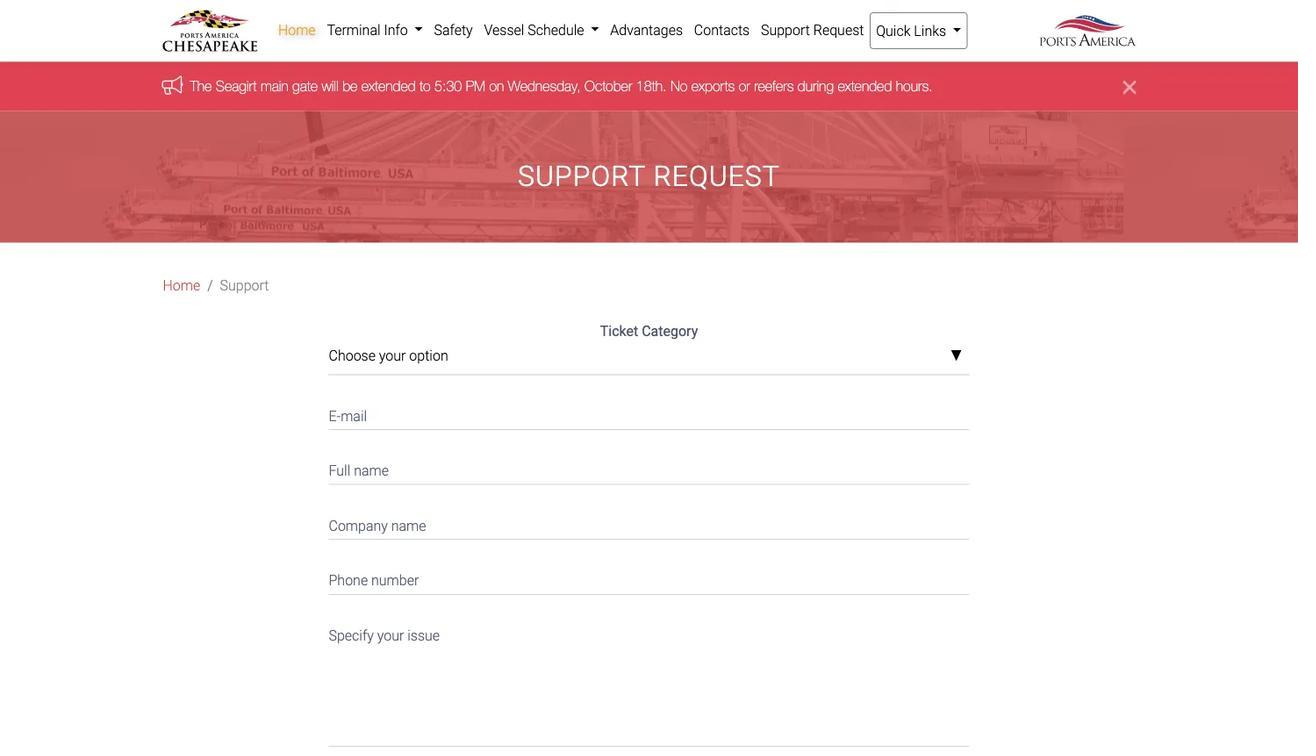 Task type: locate. For each thing, give the bounding box(es) containing it.
2 vertical spatial support
[[220, 277, 269, 294]]

vessel schedule
[[484, 22, 588, 38]]

home link
[[273, 12, 321, 47], [163, 275, 200, 296]]

or
[[739, 77, 750, 94]]

contacts link
[[689, 12, 755, 47]]

mail
[[341, 408, 367, 424]]

will
[[322, 77, 339, 94]]

phone number
[[329, 572, 419, 589]]

0 horizontal spatial request
[[653, 160, 780, 193]]

1 horizontal spatial extended
[[838, 77, 892, 94]]

e-
[[329, 408, 341, 424]]

1 vertical spatial name
[[391, 517, 426, 534]]

▼
[[950, 349, 962, 363]]

0 horizontal spatial home
[[163, 277, 200, 294]]

0 vertical spatial your
[[379, 348, 406, 364]]

contacts
[[694, 22, 750, 38]]

0 vertical spatial home link
[[273, 12, 321, 47]]

your left the option
[[379, 348, 406, 364]]

safety
[[434, 22, 473, 38]]

Specify your issue text field
[[329, 616, 970, 747]]

full name
[[329, 463, 389, 479]]

gate
[[292, 77, 318, 94]]

Company name text field
[[329, 506, 970, 540]]

E-mail email field
[[329, 396, 970, 430]]

your
[[379, 348, 406, 364], [377, 627, 404, 644]]

option
[[409, 348, 448, 364]]

name right company on the bottom
[[391, 517, 426, 534]]

safety link
[[428, 12, 478, 47]]

hours.
[[896, 77, 933, 94]]

the seagirt main gate will be extended to 5:30 pm on wednesday, october 18th.  no exports or reefers during extended hours.
[[190, 77, 933, 94]]

ticket category
[[600, 323, 698, 340]]

e-mail
[[329, 408, 367, 424]]

ticket
[[600, 323, 638, 340]]

home
[[278, 22, 316, 38], [163, 277, 200, 294]]

choose your option
[[329, 348, 448, 364]]

name
[[354, 463, 389, 479], [391, 517, 426, 534]]

the
[[190, 77, 212, 94]]

terminal info link
[[321, 12, 428, 47]]

1 vertical spatial home
[[163, 277, 200, 294]]

exports
[[692, 77, 735, 94]]

the seagirt main gate will be extended to 5:30 pm on wednesday, october 18th.  no exports or reefers during extended hours. alert
[[0, 62, 1298, 111]]

1 vertical spatial request
[[653, 160, 780, 193]]

extended left to
[[361, 77, 416, 94]]

1 extended from the left
[[361, 77, 416, 94]]

extended
[[361, 77, 416, 94], [838, 77, 892, 94]]

5:30
[[435, 77, 462, 94]]

your left issue
[[377, 627, 404, 644]]

1 horizontal spatial name
[[391, 517, 426, 534]]

request
[[814, 22, 864, 38], [653, 160, 780, 193]]

advantages
[[610, 22, 683, 38]]

1 horizontal spatial support
[[518, 160, 646, 193]]

0 vertical spatial request
[[814, 22, 864, 38]]

advantages link
[[605, 12, 689, 47]]

2 horizontal spatial support
[[761, 22, 810, 38]]

extended right during
[[838, 77, 892, 94]]

0 vertical spatial support request
[[761, 22, 864, 38]]

terminal info
[[327, 22, 411, 38]]

bullhorn image
[[162, 76, 190, 94]]

support
[[761, 22, 810, 38], [518, 160, 646, 193], [220, 277, 269, 294]]

your for specify
[[377, 627, 404, 644]]

schedule
[[528, 22, 584, 38]]

during
[[798, 77, 834, 94]]

1 vertical spatial your
[[377, 627, 404, 644]]

1 horizontal spatial home link
[[273, 12, 321, 47]]

0 vertical spatial name
[[354, 463, 389, 479]]

1 horizontal spatial home
[[278, 22, 316, 38]]

no
[[671, 77, 688, 94]]

support request inside support request link
[[761, 22, 864, 38]]

Full name text field
[[329, 451, 970, 485]]

1 vertical spatial home link
[[163, 275, 200, 296]]

1 horizontal spatial request
[[814, 22, 864, 38]]

0 horizontal spatial extended
[[361, 77, 416, 94]]

name for full name
[[354, 463, 389, 479]]

name right full
[[354, 463, 389, 479]]

0 horizontal spatial name
[[354, 463, 389, 479]]

0 horizontal spatial support
[[220, 277, 269, 294]]

support request
[[761, 22, 864, 38], [518, 160, 780, 193]]



Task type: vqa. For each thing, say whether or not it's contained in the screenshot.
estimated on the right
no



Task type: describe. For each thing, give the bounding box(es) containing it.
phone
[[329, 572, 368, 589]]

vessel
[[484, 22, 524, 38]]

info
[[384, 22, 408, 38]]

support request link
[[755, 12, 870, 47]]

1 vertical spatial support request
[[518, 160, 780, 193]]

2 extended from the left
[[838, 77, 892, 94]]

be
[[342, 77, 358, 94]]

1 vertical spatial support
[[518, 160, 646, 193]]

specify
[[329, 627, 374, 644]]

Phone number text field
[[329, 561, 970, 595]]

main
[[261, 77, 289, 94]]

category
[[642, 323, 698, 340]]

quick
[[876, 22, 911, 39]]

name for company name
[[391, 517, 426, 534]]

on
[[489, 77, 504, 94]]

links
[[914, 22, 946, 39]]

choose
[[329, 348, 376, 364]]

pm
[[466, 77, 485, 94]]

wednesday,
[[508, 77, 581, 94]]

specify your issue
[[329, 627, 440, 644]]

reefers
[[754, 77, 794, 94]]

the seagirt main gate will be extended to 5:30 pm on wednesday, october 18th.  no exports or reefers during extended hours. link
[[190, 77, 933, 94]]

vessel schedule link
[[478, 12, 605, 47]]

full
[[329, 463, 351, 479]]

to
[[420, 77, 431, 94]]

seagirt
[[216, 77, 257, 94]]

issue
[[408, 627, 440, 644]]

october
[[585, 77, 632, 94]]

0 vertical spatial support
[[761, 22, 810, 38]]

terminal
[[327, 22, 381, 38]]

18th.
[[636, 77, 667, 94]]

0 vertical spatial home
[[278, 22, 316, 38]]

number
[[371, 572, 419, 589]]

company name
[[329, 517, 426, 534]]

quick links
[[876, 22, 950, 39]]

0 horizontal spatial home link
[[163, 275, 200, 296]]

quick links link
[[870, 12, 968, 49]]

your for choose
[[379, 348, 406, 364]]

close image
[[1123, 76, 1136, 97]]

company
[[329, 517, 388, 534]]



